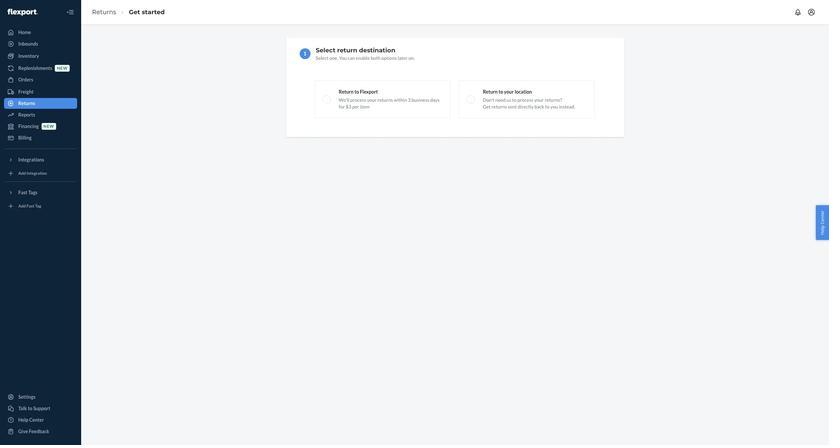 Task type: locate. For each thing, give the bounding box(es) containing it.
your up the 'back'
[[534, 97, 544, 103]]

get started link
[[129, 8, 165, 16]]

help center link
[[4, 415, 77, 426]]

to left flexport
[[355, 89, 359, 95]]

get down don't
[[483, 104, 491, 110]]

we'll
[[339, 97, 349, 103]]

0 horizontal spatial help center
[[18, 417, 44, 423]]

returns right "close navigation" icon
[[92, 8, 116, 16]]

to inside "return to flexport we'll process your returns within 3 business days for $3 per item"
[[355, 89, 359, 95]]

returns down need at the right
[[492, 104, 507, 110]]

started
[[142, 8, 165, 16]]

talk to support
[[18, 406, 50, 412]]

1 vertical spatial select
[[316, 55, 328, 61]]

1 horizontal spatial new
[[57, 66, 68, 71]]

business
[[412, 97, 429, 103]]

add down fast tags
[[18, 204, 26, 209]]

give feedback
[[18, 429, 49, 435]]

0 vertical spatial returns
[[92, 8, 116, 16]]

add integration link
[[4, 168, 77, 179]]

process up per
[[350, 97, 366, 103]]

add inside add integration link
[[18, 171, 26, 176]]

to right us
[[512, 97, 517, 103]]

add left integration
[[18, 171, 26, 176]]

0 horizontal spatial new
[[44, 124, 54, 129]]

returns left within
[[378, 97, 393, 103]]

center
[[820, 210, 826, 224], [29, 417, 44, 423]]

0 vertical spatial select
[[316, 47, 336, 54]]

return to flexport we'll process your returns within 3 business days for $3 per item
[[339, 89, 440, 110]]

1 vertical spatial center
[[29, 417, 44, 423]]

1 horizontal spatial returns link
[[92, 8, 116, 16]]

replenishments
[[18, 65, 52, 71]]

you
[[339, 55, 347, 61]]

fast left tag
[[27, 204, 34, 209]]

close navigation image
[[66, 8, 74, 16]]

0 vertical spatial returns link
[[92, 8, 116, 16]]

2 process from the left
[[518, 97, 533, 103]]

return
[[339, 89, 354, 95], [483, 89, 498, 95]]

home link
[[4, 27, 77, 38]]

0 horizontal spatial returns
[[18, 100, 35, 106]]

to right talk at left
[[28, 406, 32, 412]]

item
[[360, 104, 370, 110]]

help
[[820, 225, 826, 235], [18, 417, 28, 423]]

both
[[371, 55, 380, 61]]

select up one.
[[316, 47, 336, 54]]

3
[[408, 97, 411, 103]]

enable
[[356, 55, 370, 61]]

0 horizontal spatial help
[[18, 417, 28, 423]]

0 horizontal spatial get
[[129, 8, 140, 16]]

1 vertical spatial add
[[18, 204, 26, 209]]

to
[[355, 89, 359, 95], [499, 89, 503, 95], [512, 97, 517, 103], [545, 104, 550, 110], [28, 406, 32, 412]]

1 horizontal spatial process
[[518, 97, 533, 103]]

process
[[350, 97, 366, 103], [518, 97, 533, 103]]

help center
[[820, 210, 826, 235], [18, 417, 44, 423]]

returns link up reports link
[[4, 98, 77, 109]]

0 vertical spatial add
[[18, 171, 26, 176]]

1 horizontal spatial returns
[[492, 104, 507, 110]]

1 vertical spatial help center
[[18, 417, 44, 423]]

help center inside the help center link
[[18, 417, 44, 423]]

help center button
[[816, 205, 829, 240]]

returns
[[378, 97, 393, 103], [492, 104, 507, 110]]

instead.
[[559, 104, 575, 110]]

add fast tag
[[18, 204, 41, 209]]

add
[[18, 171, 26, 176], [18, 204, 26, 209]]

0 vertical spatial fast
[[18, 190, 27, 196]]

2 horizontal spatial your
[[534, 97, 544, 103]]

1 horizontal spatial center
[[820, 210, 826, 224]]

returns up reports
[[18, 100, 35, 106]]

return for process
[[339, 89, 354, 95]]

return up don't
[[483, 89, 498, 95]]

1 add from the top
[[18, 171, 26, 176]]

returns inside "return to flexport we'll process your returns within 3 business days for $3 per item"
[[378, 97, 393, 103]]

select left one.
[[316, 55, 328, 61]]

1 return from the left
[[339, 89, 354, 95]]

2 return from the left
[[483, 89, 498, 95]]

return up we'll at left
[[339, 89, 354, 95]]

open notifications image
[[794, 8, 802, 16]]

1 horizontal spatial your
[[504, 89, 514, 95]]

1 horizontal spatial help center
[[820, 210, 826, 235]]

to inside button
[[28, 406, 32, 412]]

0 horizontal spatial center
[[29, 417, 44, 423]]

0 horizontal spatial return
[[339, 89, 354, 95]]

1 vertical spatial get
[[483, 104, 491, 110]]

to up need at the right
[[499, 89, 503, 95]]

0 vertical spatial get
[[129, 8, 140, 16]]

process up directly
[[518, 97, 533, 103]]

returns?
[[545, 97, 562, 103]]

0 horizontal spatial returns
[[378, 97, 393, 103]]

freight
[[18, 89, 34, 95]]

get inside return to your location don't need us to process your returns? get returns sent directly back to you instead.
[[483, 104, 491, 110]]

1 horizontal spatial get
[[483, 104, 491, 110]]

add integration
[[18, 171, 47, 176]]

0 horizontal spatial returns link
[[4, 98, 77, 109]]

your inside "return to flexport we'll process your returns within 3 business days for $3 per item"
[[367, 97, 377, 103]]

returns link
[[92, 8, 116, 16], [4, 98, 77, 109]]

1 horizontal spatial returns
[[92, 8, 116, 16]]

2 add from the top
[[18, 204, 26, 209]]

0 vertical spatial returns
[[378, 97, 393, 103]]

1 vertical spatial new
[[44, 124, 54, 129]]

billing link
[[4, 133, 77, 143]]

center inside button
[[820, 210, 826, 224]]

1 vertical spatial returns
[[492, 104, 507, 110]]

0 horizontal spatial process
[[350, 97, 366, 103]]

add for add integration
[[18, 171, 26, 176]]

0 vertical spatial new
[[57, 66, 68, 71]]

0 vertical spatial center
[[820, 210, 826, 224]]

$3
[[346, 104, 351, 110]]

inbounds
[[18, 41, 38, 47]]

1 vertical spatial returns link
[[4, 98, 77, 109]]

2 select from the top
[[316, 55, 328, 61]]

back
[[535, 104, 544, 110]]

1 horizontal spatial return
[[483, 89, 498, 95]]

feedback
[[29, 429, 49, 435]]

you
[[551, 104, 558, 110]]

get
[[129, 8, 140, 16], [483, 104, 491, 110]]

return inside "return to flexport we'll process your returns within 3 business days for $3 per item"
[[339, 89, 354, 95]]

1 horizontal spatial help
[[820, 225, 826, 235]]

add fast tag link
[[4, 201, 77, 212]]

fast
[[18, 190, 27, 196], [27, 204, 34, 209]]

process inside "return to flexport we'll process your returns within 3 business days for $3 per item"
[[350, 97, 366, 103]]

your up us
[[504, 89, 514, 95]]

get started
[[129, 8, 165, 16]]

returns link right "close navigation" icon
[[92, 8, 116, 16]]

later
[[398, 55, 408, 61]]

select
[[316, 47, 336, 54], [316, 55, 328, 61]]

fast left tags
[[18, 190, 27, 196]]

location
[[515, 89, 532, 95]]

get left started
[[129, 8, 140, 16]]

0 vertical spatial help center
[[820, 210, 826, 235]]

your down flexport
[[367, 97, 377, 103]]

sent
[[508, 104, 517, 110]]

0 horizontal spatial your
[[367, 97, 377, 103]]

0 vertical spatial help
[[820, 225, 826, 235]]

support
[[33, 406, 50, 412]]

new
[[57, 66, 68, 71], [44, 124, 54, 129]]

your
[[504, 89, 514, 95], [367, 97, 377, 103], [534, 97, 544, 103]]

1 process from the left
[[350, 97, 366, 103]]

add inside add fast tag link
[[18, 204, 26, 209]]

days
[[430, 97, 440, 103]]

returns
[[92, 8, 116, 16], [18, 100, 35, 106]]

new up orders link on the top left of page
[[57, 66, 68, 71]]

settings link
[[4, 392, 77, 403]]

return inside return to your location don't need us to process your returns? get returns sent directly back to you instead.
[[483, 89, 498, 95]]

new down reports link
[[44, 124, 54, 129]]



Task type: vqa. For each thing, say whether or not it's contained in the screenshot.
LU2
no



Task type: describe. For each thing, give the bounding box(es) containing it.
return
[[337, 47, 357, 54]]

integrations
[[18, 157, 44, 163]]

talk
[[18, 406, 27, 412]]

integrations button
[[4, 155, 77, 165]]

breadcrumbs navigation
[[87, 2, 170, 22]]

process inside return to your location don't need us to process your returns? get returns sent directly back to you instead.
[[518, 97, 533, 103]]

1
[[304, 51, 306, 56]]

need
[[495, 97, 506, 103]]

fast tags button
[[4, 187, 77, 198]]

give
[[18, 429, 28, 435]]

within
[[394, 97, 407, 103]]

1 vertical spatial returns
[[18, 100, 35, 106]]

help inside button
[[820, 225, 826, 235]]

give feedback button
[[4, 427, 77, 437]]

to for support
[[28, 406, 32, 412]]

flexport logo image
[[7, 9, 38, 15]]

for
[[339, 104, 345, 110]]

help center inside help center button
[[820, 210, 826, 235]]

can
[[348, 55, 355, 61]]

tags
[[28, 190, 37, 196]]

1 vertical spatial fast
[[27, 204, 34, 209]]

home
[[18, 29, 31, 35]]

integration
[[27, 171, 47, 176]]

orders link
[[4, 74, 77, 85]]

to for flexport
[[355, 89, 359, 95]]

directly
[[518, 104, 534, 110]]

on.
[[409, 55, 415, 61]]

select return destination select one. you can enable both options later on.
[[316, 47, 415, 61]]

reports
[[18, 112, 35, 118]]

flexport
[[360, 89, 378, 95]]

return for don't
[[483, 89, 498, 95]]

to left you
[[545, 104, 550, 110]]

inventory
[[18, 53, 39, 59]]

to for your
[[499, 89, 503, 95]]

open account menu image
[[808, 8, 816, 16]]

fast tags
[[18, 190, 37, 196]]

inventory link
[[4, 51, 77, 62]]

billing
[[18, 135, 32, 141]]

inbounds link
[[4, 39, 77, 49]]

one.
[[329, 55, 338, 61]]

freight link
[[4, 87, 77, 97]]

get inside breadcrumbs navigation
[[129, 8, 140, 16]]

reports link
[[4, 110, 77, 120]]

fast inside dropdown button
[[18, 190, 27, 196]]

new for replenishments
[[57, 66, 68, 71]]

destination
[[359, 47, 395, 54]]

returns inside breadcrumbs navigation
[[92, 8, 116, 16]]

don't
[[483, 97, 495, 103]]

tag
[[35, 204, 41, 209]]

orders
[[18, 77, 33, 83]]

new for financing
[[44, 124, 54, 129]]

us
[[507, 97, 511, 103]]

add for add fast tag
[[18, 204, 26, 209]]

per
[[352, 104, 359, 110]]

financing
[[18, 123, 39, 129]]

settings
[[18, 394, 36, 400]]

return to your location don't need us to process your returns? get returns sent directly back to you instead.
[[483, 89, 575, 110]]

options
[[381, 55, 397, 61]]

1 vertical spatial help
[[18, 417, 28, 423]]

talk to support button
[[4, 404, 77, 414]]

returns inside return to your location don't need us to process your returns? get returns sent directly back to you instead.
[[492, 104, 507, 110]]

1 select from the top
[[316, 47, 336, 54]]



